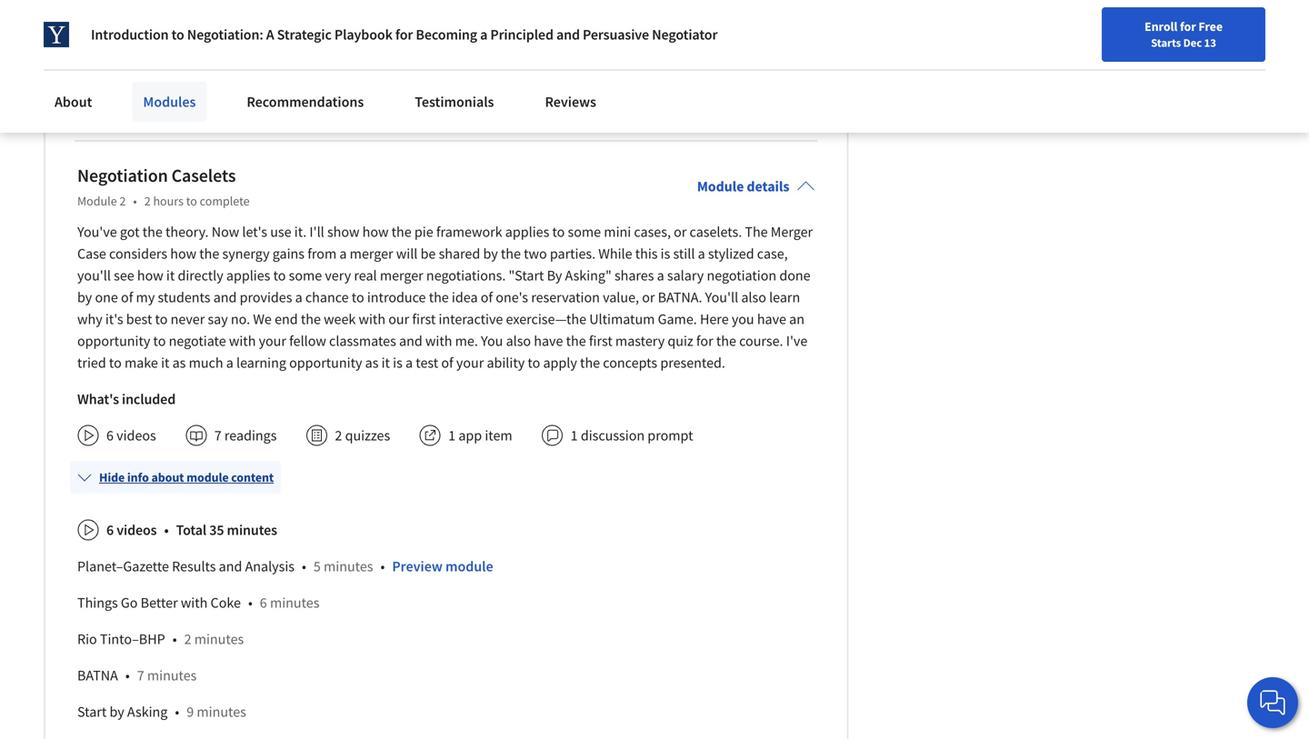 Task type: vqa. For each thing, say whether or not it's contained in the screenshot.
the minutes
yes



Task type: locate. For each thing, give the bounding box(es) containing it.
chance
[[305, 288, 349, 307]]

opportunity
[[77, 332, 150, 350], [289, 354, 362, 372]]

exercise—the
[[506, 310, 587, 328]]

1 horizontal spatial or
[[674, 223, 687, 241]]

the right apply
[[580, 354, 600, 372]]

recommendations
[[247, 93, 364, 111]]

0 horizontal spatial applies
[[226, 267, 270, 285]]

and right results
[[219, 558, 242, 576]]

analysis
[[245, 558, 295, 576]]

a right becoming
[[480, 25, 488, 44]]

some
[[568, 223, 601, 241], [289, 267, 322, 285]]

1 horizontal spatial as
[[365, 354, 379, 372]]

have up course. in the top right of the page
[[757, 310, 787, 328]]

opportunity down fellow
[[289, 354, 362, 372]]

7 up the asking
[[137, 667, 144, 685]]

videos up planet–gazette at left
[[117, 521, 157, 539]]

asking"
[[565, 267, 612, 285]]

with inside info about module content element
[[181, 594, 208, 612]]

the left pie
[[392, 223, 412, 241]]

parties.
[[550, 245, 596, 263]]

also up you
[[741, 288, 767, 307]]

opportunity down it's in the top of the page
[[77, 332, 150, 350]]

rio tinto–bhp • 2 minutes
[[77, 630, 244, 649]]

info
[[127, 469, 149, 486]]

1 1 from the left
[[448, 427, 456, 445]]

merger up real
[[350, 245, 393, 263]]

i'll
[[310, 223, 324, 241]]

0 horizontal spatial also
[[506, 332, 531, 350]]

35
[[209, 521, 224, 539]]

the left two
[[501, 245, 521, 263]]

first right the our
[[412, 310, 436, 328]]

0 vertical spatial your
[[259, 332, 286, 350]]

1 left the discussion
[[571, 427, 578, 445]]

1 horizontal spatial module
[[697, 178, 744, 196]]

module right preview
[[446, 558, 493, 576]]

becoming
[[416, 25, 477, 44]]

1 vertical spatial or
[[642, 288, 655, 307]]

applies down synergy
[[226, 267, 270, 285]]

2 quizzes
[[335, 427, 390, 445]]

minutes right 35
[[227, 521, 277, 539]]

1 horizontal spatial how
[[170, 245, 197, 263]]

or down shares
[[642, 288, 655, 307]]

minutes down planet–gazette results and analysis • 5 minutes • preview module
[[270, 594, 320, 612]]

2 left quizzes
[[335, 427, 342, 445]]

modules
[[143, 93, 196, 111]]

test
[[416, 354, 439, 372]]

0 vertical spatial have
[[757, 310, 787, 328]]

your down we
[[259, 332, 286, 350]]

i've
[[786, 332, 808, 350]]

1 discussion prompt
[[571, 427, 693, 445]]

the
[[143, 223, 163, 241], [392, 223, 412, 241], [199, 245, 219, 263], [501, 245, 521, 263], [429, 288, 449, 307], [301, 310, 321, 328], [566, 332, 586, 350], [716, 332, 737, 350], [580, 354, 600, 372]]

minutes down coke
[[194, 630, 244, 649]]

from
[[308, 245, 337, 263]]

how up my
[[137, 267, 163, 285]]

quizzes
[[345, 427, 390, 445]]

2 left hours
[[144, 193, 151, 209]]

2 horizontal spatial of
[[481, 288, 493, 307]]

6 down analysis
[[260, 594, 267, 612]]

1 vertical spatial your
[[456, 354, 484, 372]]

6 down what's
[[106, 427, 114, 445]]

for up dec
[[1180, 18, 1196, 35]]

let's
[[242, 223, 267, 241]]

1 vertical spatial merger
[[380, 267, 424, 285]]

is left test
[[393, 354, 403, 372]]

1 videos from the top
[[117, 427, 156, 445]]

0 horizontal spatial first
[[412, 310, 436, 328]]

how down theory.
[[170, 245, 197, 263]]

better
[[141, 594, 178, 612]]

negotiations.
[[426, 267, 506, 285]]

2 videos from the top
[[117, 521, 157, 539]]

0 vertical spatial is
[[661, 245, 671, 263]]

negotiation caselets module 2 • 2 hours to complete
[[77, 164, 250, 209]]

the up directly
[[199, 245, 219, 263]]

0 horizontal spatial or
[[642, 288, 655, 307]]

make
[[125, 354, 158, 372]]

with left coke
[[181, 594, 208, 612]]

batna • 7 minutes
[[77, 667, 197, 685]]

reservation
[[531, 288, 600, 307]]

say
[[208, 310, 228, 328]]

me.
[[455, 332, 478, 350]]

1 vertical spatial 6 videos
[[106, 521, 157, 539]]

1 horizontal spatial by
[[110, 703, 124, 721]]

6 videos
[[106, 427, 156, 445], [106, 521, 157, 539]]

1 vertical spatial have
[[534, 332, 563, 350]]

1 vertical spatial 6
[[106, 521, 114, 539]]

0 vertical spatial or
[[674, 223, 687, 241]]

first
[[412, 310, 436, 328], [589, 332, 613, 350]]

0 horizontal spatial module
[[187, 469, 229, 486]]

1 horizontal spatial your
[[456, 354, 484, 372]]

classmates
[[329, 332, 396, 350]]

use
[[270, 223, 292, 241]]

you'll
[[77, 267, 111, 285]]

applies up two
[[505, 223, 550, 241]]

hours
[[153, 193, 184, 209]]

or up still
[[674, 223, 687, 241]]

salary
[[667, 267, 704, 285]]

None search field
[[259, 11, 559, 48]]

a left salary
[[657, 267, 665, 285]]

two
[[524, 245, 547, 263]]

my
[[136, 288, 155, 307]]

show
[[327, 223, 360, 241]]

learn
[[769, 288, 800, 307]]

case
[[77, 245, 106, 263]]

hide
[[99, 469, 125, 486]]

item
[[485, 427, 513, 445]]

to left apply
[[528, 354, 540, 372]]

1 vertical spatial applies
[[226, 267, 270, 285]]

concepts
[[603, 354, 658, 372]]

0 horizontal spatial by
[[77, 288, 92, 307]]

to left negotiation:
[[172, 25, 184, 44]]

it's
[[105, 310, 123, 328]]

to down gains
[[273, 267, 286, 285]]

a right still
[[698, 245, 705, 263]]

6 up planet–gazette at left
[[106, 521, 114, 539]]

directly
[[178, 267, 223, 285]]

theory.
[[165, 223, 209, 241]]

by
[[547, 267, 562, 285]]

0 vertical spatial first
[[412, 310, 436, 328]]

videos
[[117, 427, 156, 445], [117, 521, 157, 539]]

7 readings
[[214, 427, 277, 445]]

for inside you've got the theory. now let's use it. i'll show how the pie framework applies to some mini cases, or caselets. the merger case considers how the synergy gains from a merger will be shared by the two parties. while this is still a stylized case, you'll see how it directly applies to some very real merger negotiations. "start by asking" shares a salary negotiation done by one of my students and provides a chance to introduce the idea of one's reservation value, or batna. you'll also learn why it's best to never say no. we end the week with our first interactive exercise—the ultimatum game. here you have an opportunity to negotiate with your fellow classmates and with me. you also have the first mastery quiz for the course. i've tried to make it as much a learning opportunity as it is a test of your ability to apply the concepts presented.
[[697, 332, 714, 350]]

to right best
[[155, 310, 168, 328]]

by
[[483, 245, 498, 263], [77, 288, 92, 307], [110, 703, 124, 721]]

module right about
[[187, 469, 229, 486]]

things go better with coke • 6 minutes
[[77, 594, 320, 612]]

course.
[[739, 332, 783, 350]]

what's
[[77, 390, 119, 409]]

0 vertical spatial opportunity
[[77, 332, 150, 350]]

0 horizontal spatial module
[[77, 193, 117, 209]]

for inside enroll for free starts dec 13
[[1180, 18, 1196, 35]]

0 horizontal spatial 1
[[448, 427, 456, 445]]

done
[[780, 267, 811, 285]]

see
[[114, 267, 134, 285]]

by left one
[[77, 288, 92, 307]]

for right playbook
[[396, 25, 413, 44]]

it down classmates
[[382, 354, 390, 372]]

value,
[[603, 288, 639, 307]]

2 vertical spatial 6
[[260, 594, 267, 612]]

0 vertical spatial how
[[363, 223, 389, 241]]

1 vertical spatial videos
[[117, 521, 157, 539]]

0 vertical spatial applies
[[505, 223, 550, 241]]

modules link
[[132, 82, 207, 122]]

1 horizontal spatial module
[[446, 558, 493, 576]]

• total 35 minutes
[[164, 521, 277, 539]]

2 horizontal spatial for
[[1180, 18, 1196, 35]]

6 videos up planet–gazette at left
[[106, 521, 157, 539]]

2 6 videos from the top
[[106, 521, 157, 539]]

7 left readings
[[214, 427, 222, 445]]

1 horizontal spatial for
[[697, 332, 714, 350]]

to inside negotiation caselets module 2 • 2 hours to complete
[[186, 193, 197, 209]]

of left my
[[121, 288, 133, 307]]

reviews link
[[534, 82, 607, 122]]

• down negotiation
[[133, 193, 137, 209]]

0 horizontal spatial is
[[393, 354, 403, 372]]

menu item
[[962, 18, 1079, 77]]

the left idea
[[429, 288, 449, 307]]

1 horizontal spatial some
[[568, 223, 601, 241]]

1 vertical spatial also
[[506, 332, 531, 350]]

0 horizontal spatial have
[[534, 332, 563, 350]]

1 vertical spatial opportunity
[[289, 354, 362, 372]]

and
[[557, 25, 580, 44], [213, 288, 237, 307], [399, 332, 423, 350], [219, 558, 242, 576]]

some down from
[[289, 267, 322, 285]]

0 vertical spatial 6
[[106, 427, 114, 445]]

2 horizontal spatial how
[[363, 223, 389, 241]]

1 for 1 discussion prompt
[[571, 427, 578, 445]]

0 vertical spatial by
[[483, 245, 498, 263]]

and right principled
[[557, 25, 580, 44]]

first down ultimatum
[[589, 332, 613, 350]]

2 horizontal spatial by
[[483, 245, 498, 263]]

merger up introduce
[[380, 267, 424, 285]]

0 vertical spatial also
[[741, 288, 767, 307]]

of right idea
[[481, 288, 493, 307]]

1 as from the left
[[172, 354, 186, 372]]

0 vertical spatial 6 videos
[[106, 427, 156, 445]]

1 horizontal spatial 1
[[571, 427, 578, 445]]

1 vertical spatial how
[[170, 245, 197, 263]]

0 horizontal spatial as
[[172, 354, 186, 372]]

minutes
[[155, 81, 205, 99], [227, 521, 277, 539], [324, 558, 373, 576], [270, 594, 320, 612], [194, 630, 244, 649], [147, 667, 197, 685], [197, 703, 246, 721]]

by right start
[[110, 703, 124, 721]]

as down classmates
[[365, 354, 379, 372]]

0 horizontal spatial how
[[137, 267, 163, 285]]

1 vertical spatial 7
[[137, 667, 144, 685]]

tinto–bhp
[[100, 630, 165, 649]]

is left still
[[661, 245, 671, 263]]

never
[[171, 310, 205, 328]]

0 vertical spatial videos
[[117, 427, 156, 445]]

coke
[[211, 594, 241, 612]]

how right show
[[363, 223, 389, 241]]

1 horizontal spatial opportunity
[[289, 354, 362, 372]]

provides
[[240, 288, 292, 307]]

2 vertical spatial by
[[110, 703, 124, 721]]

2 1 from the left
[[571, 427, 578, 445]]

0 vertical spatial module
[[187, 469, 229, 486]]

to right hours
[[186, 193, 197, 209]]

negotiator
[[652, 25, 718, 44]]

as
[[172, 354, 186, 372], [365, 354, 379, 372]]

6 videos down what's included
[[106, 427, 156, 445]]

yale university image
[[44, 22, 69, 47]]

some up the parties.
[[568, 223, 601, 241]]

hide info about module content
[[99, 469, 274, 486]]

1 left app
[[448, 427, 456, 445]]

hide info about module content button
[[70, 461, 281, 494]]

2 down things go better with coke • 6 minutes
[[184, 630, 191, 649]]

ultimatum
[[589, 310, 655, 328]]

0 vertical spatial 7
[[214, 427, 222, 445]]

for down here
[[697, 332, 714, 350]]

have down the exercise—the
[[534, 332, 563, 350]]

your
[[259, 332, 286, 350], [456, 354, 484, 372]]

0 horizontal spatial your
[[259, 332, 286, 350]]

7 inside info about module content element
[[137, 667, 144, 685]]

cases,
[[634, 223, 671, 241]]

module up you've
[[77, 193, 117, 209]]

your down me. on the left top of page
[[456, 354, 484, 372]]

dec
[[1184, 35, 1202, 50]]

1 vertical spatial first
[[589, 332, 613, 350]]

by down framework
[[483, 245, 498, 263]]

videos down what's included
[[117, 427, 156, 445]]

2 vertical spatial how
[[137, 267, 163, 285]]

to right tried
[[109, 354, 122, 372]]

1 horizontal spatial 7
[[214, 427, 222, 445]]

module up the 'caselets.' on the right top
[[697, 178, 744, 196]]

0 horizontal spatial 7
[[137, 667, 144, 685]]

• down better
[[173, 630, 177, 649]]

module
[[697, 178, 744, 196], [77, 193, 117, 209]]

1 vertical spatial some
[[289, 267, 322, 285]]

go
[[121, 594, 138, 612]]



Task type: describe. For each thing, give the bounding box(es) containing it.
1 app item
[[448, 427, 513, 445]]

included
[[122, 390, 176, 409]]

1 for 1 app item
[[448, 427, 456, 445]]

module details
[[697, 178, 790, 196]]

2 inside info about module content element
[[184, 630, 191, 649]]

0 horizontal spatial of
[[121, 288, 133, 307]]

while
[[599, 245, 633, 263]]

tried
[[77, 354, 106, 372]]

with up classmates
[[359, 310, 386, 328]]

and up say
[[213, 288, 237, 307]]

introduction
[[91, 25, 169, 44]]

you've got the theory. now let's use it. i'll show how the pie framework applies to some mini cases, or caselets. the merger case considers how the synergy gains from a merger will be shared by the two parties. while this is still a stylized case, you'll see how it directly applies to some very real merger negotiations. "start by asking" shares a salary negotiation done by one of my students and provides a chance to introduce the idea of one's reservation value, or batna. you'll also learn why it's best to never say no. we end the week with our first interactive exercise—the ultimatum game. here you have an opportunity to negotiate with your fellow classmates and with me. you also have the first mastery quiz for the course. i've tried to make it as much a learning opportunity as it is a test of your ability to apply the concepts presented.
[[77, 223, 813, 372]]

minutes right the 9
[[197, 703, 246, 721]]

the right got
[[143, 223, 163, 241]]

0 horizontal spatial opportunity
[[77, 332, 150, 350]]

complete
[[200, 193, 250, 209]]

you've
[[77, 223, 117, 241]]

coursera image
[[22, 15, 137, 44]]

framework
[[436, 223, 503, 241]]

here
[[700, 310, 729, 328]]

this
[[635, 245, 658, 263]]

with down no.
[[229, 332, 256, 350]]

negotiate
[[169, 332, 226, 350]]

• left total
[[164, 521, 169, 539]]

real
[[354, 267, 377, 285]]

with up test
[[426, 332, 452, 350]]

2 down negotiation
[[120, 193, 126, 209]]

info about module content element
[[70, 454, 815, 739]]

you
[[732, 310, 754, 328]]

case,
[[757, 245, 788, 263]]

"start
[[509, 267, 544, 285]]

no.
[[231, 310, 250, 328]]

0 horizontal spatial for
[[396, 25, 413, 44]]

minutes up start by asking • 9 minutes
[[147, 667, 197, 685]]

synergy
[[222, 245, 270, 263]]

chat with us image
[[1259, 688, 1288, 718]]

• inside negotiation caselets module 2 • 2 hours to complete
[[133, 193, 137, 209]]

will
[[396, 245, 418, 263]]

• left preview
[[381, 558, 385, 576]]

0 vertical spatial some
[[568, 223, 601, 241]]

why
[[77, 310, 102, 328]]

mini
[[604, 223, 631, 241]]

our
[[389, 310, 409, 328]]

30 minutes
[[138, 81, 205, 99]]

testimonials link
[[404, 82, 505, 122]]

it up students
[[166, 267, 175, 285]]

1 vertical spatial module
[[446, 558, 493, 576]]

rio
[[77, 630, 97, 649]]

the up fellow
[[301, 310, 321, 328]]

week
[[324, 310, 356, 328]]

a left test
[[406, 354, 413, 372]]

videos inside info about module content element
[[117, 521, 157, 539]]

recommendations link
[[236, 82, 375, 122]]

quiz
[[668, 332, 694, 350]]

• right batna
[[125, 667, 130, 685]]

show notifications image
[[1098, 23, 1120, 45]]

we
[[253, 310, 272, 328]]

• left the 9
[[175, 703, 179, 721]]

and inside info about module content element
[[219, 558, 242, 576]]

free
[[1199, 18, 1223, 35]]

idea
[[452, 288, 478, 307]]

a up end
[[295, 288, 303, 307]]

a right from
[[340, 245, 347, 263]]

negotiation
[[707, 267, 777, 285]]

• left 5
[[302, 558, 306, 576]]

to up make
[[153, 332, 166, 350]]

results
[[172, 558, 216, 576]]

the
[[745, 223, 768, 241]]

start by asking • 9 minutes
[[77, 703, 246, 721]]

about
[[151, 469, 184, 486]]

1 vertical spatial by
[[77, 288, 92, 307]]

0 vertical spatial merger
[[350, 245, 393, 263]]

1 horizontal spatial is
[[661, 245, 671, 263]]

batna.
[[658, 288, 702, 307]]

learning
[[236, 354, 286, 372]]

1 vertical spatial is
[[393, 354, 403, 372]]

1 6 videos from the top
[[106, 427, 156, 445]]

students
[[158, 288, 211, 307]]

about
[[55, 93, 92, 111]]

mastery
[[616, 332, 665, 350]]

minutes right "30"
[[155, 81, 205, 99]]

things
[[77, 594, 118, 612]]

6 videos inside info about module content element
[[106, 521, 157, 539]]

total
[[176, 521, 207, 539]]

1 horizontal spatial also
[[741, 288, 767, 307]]

principled
[[490, 25, 554, 44]]

1 horizontal spatial of
[[441, 354, 454, 372]]

reviews
[[545, 93, 597, 111]]

2 as from the left
[[365, 354, 379, 372]]

much
[[189, 354, 223, 372]]

caselets.
[[690, 223, 742, 241]]

planet–gazette
[[77, 558, 169, 576]]

and down the our
[[399, 332, 423, 350]]

• right coke
[[248, 594, 253, 612]]

one
[[95, 288, 118, 307]]

you'll
[[705, 288, 739, 307]]

by inside info about module content element
[[110, 703, 124, 721]]

to down real
[[352, 288, 364, 307]]

0 horizontal spatial some
[[289, 267, 322, 285]]

module inside negotiation caselets module 2 • 2 hours to complete
[[77, 193, 117, 209]]

what's included
[[77, 390, 176, 409]]

one's
[[496, 288, 528, 307]]

prompt
[[648, 427, 693, 445]]

the up apply
[[566, 332, 586, 350]]

a
[[266, 25, 274, 44]]

considers
[[109, 245, 167, 263]]

discussion
[[581, 427, 645, 445]]

interactive
[[439, 310, 503, 328]]

presented.
[[661, 354, 726, 372]]

to up the parties.
[[552, 223, 565, 241]]

asking
[[127, 703, 168, 721]]

playbook
[[335, 25, 393, 44]]

1 horizontal spatial have
[[757, 310, 787, 328]]

fellow
[[289, 332, 326, 350]]

testimonials
[[415, 93, 494, 111]]

1 horizontal spatial first
[[589, 332, 613, 350]]

shared
[[439, 245, 480, 263]]

enroll for free starts dec 13
[[1145, 18, 1223, 50]]

game.
[[658, 310, 697, 328]]

content
[[231, 469, 274, 486]]

the down here
[[716, 332, 737, 350]]

negotiation
[[77, 164, 168, 187]]

it right make
[[161, 354, 170, 372]]

a right much on the left of the page
[[226, 354, 234, 372]]

apply
[[543, 354, 577, 372]]

shares
[[615, 267, 654, 285]]

ability
[[487, 354, 525, 372]]

minutes right 5
[[324, 558, 373, 576]]

1 horizontal spatial applies
[[505, 223, 550, 241]]

caselets
[[171, 164, 236, 187]]

preview module link
[[392, 558, 493, 576]]

still
[[673, 245, 695, 263]]

about link
[[44, 82, 103, 122]]

module inside dropdown button
[[187, 469, 229, 486]]



